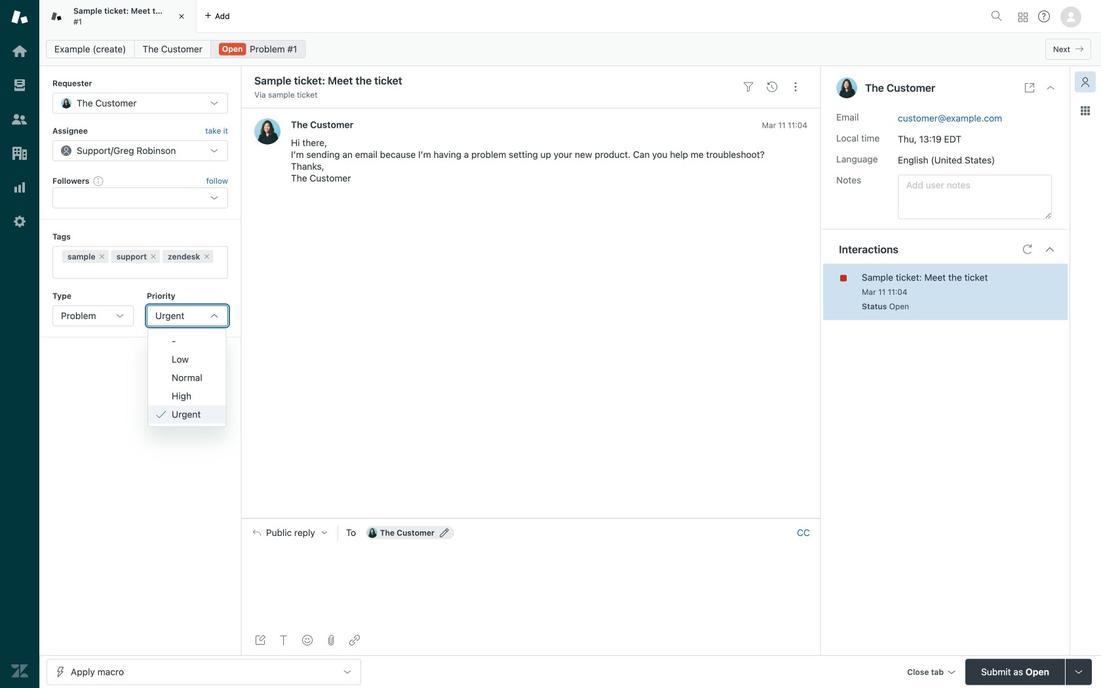 Task type: describe. For each thing, give the bounding box(es) containing it.
filter image
[[744, 82, 754, 92]]

organizations image
[[11, 145, 28, 162]]

get started image
[[11, 43, 28, 60]]

customers image
[[11, 111, 28, 128]]

customer@example.com image
[[367, 528, 378, 539]]

0 horizontal spatial mar 11 11:04 text field
[[762, 121, 808, 130]]

format text image
[[279, 636, 289, 646]]

3 option from the top
[[148, 369, 226, 387]]

2 option from the top
[[148, 351, 226, 369]]

close image
[[1046, 83, 1057, 93]]

main element
[[0, 0, 39, 689]]

remove image
[[150, 253, 157, 261]]

ticket actions image
[[791, 82, 802, 92]]

views image
[[11, 77, 28, 94]]

tabs tab list
[[39, 0, 986, 33]]

view more details image
[[1025, 83, 1036, 93]]



Task type: vqa. For each thing, say whether or not it's contained in the screenshot.
second option from the top
yes



Task type: locate. For each thing, give the bounding box(es) containing it.
user image
[[837, 77, 858, 98]]

remove image
[[98, 253, 106, 261], [203, 253, 211, 261]]

1 remove image from the left
[[98, 253, 106, 261]]

list box
[[148, 329, 227, 427]]

Subject field
[[252, 73, 735, 89]]

zendesk support image
[[11, 9, 28, 26]]

customer context image
[[1081, 77, 1091, 87]]

2 remove image from the left
[[203, 253, 211, 261]]

Add user notes text field
[[899, 175, 1053, 219]]

apps image
[[1081, 106, 1091, 116]]

reporting image
[[11, 179, 28, 196]]

1 horizontal spatial mar 11 11:04 text field
[[863, 288, 908, 297]]

admin image
[[11, 213, 28, 230]]

1 vertical spatial mar 11 11:04 text field
[[863, 288, 908, 297]]

hide composer image
[[526, 514, 537, 524]]

remove image right remove image in the left top of the page
[[203, 253, 211, 261]]

1 horizontal spatial remove image
[[203, 253, 211, 261]]

draft mode image
[[255, 636, 266, 646]]

remove image left remove image in the left top of the page
[[98, 253, 106, 261]]

insert emojis image
[[302, 636, 313, 646]]

edit user image
[[440, 529, 449, 538]]

add link (cmd k) image
[[350, 636, 360, 646]]

1 option from the top
[[148, 332, 226, 351]]

zendesk image
[[11, 663, 28, 680]]

4 option from the top
[[148, 387, 226, 406]]

get help image
[[1039, 10, 1051, 22]]

events image
[[767, 82, 778, 92]]

add attachment image
[[326, 636, 336, 646]]

secondary element
[[39, 36, 1102, 62]]

avatar image
[[254, 118, 281, 145]]

close image
[[175, 10, 188, 23]]

tab
[[39, 0, 197, 33]]

info on adding followers image
[[93, 176, 104, 186]]

0 vertical spatial mar 11 11:04 text field
[[762, 121, 808, 130]]

Mar 11 11:04 text field
[[762, 121, 808, 130], [863, 288, 908, 297]]

option
[[148, 332, 226, 351], [148, 351, 226, 369], [148, 369, 226, 387], [148, 387, 226, 406]]

zendesk products image
[[1019, 13, 1028, 22]]

0 horizontal spatial remove image
[[98, 253, 106, 261]]



